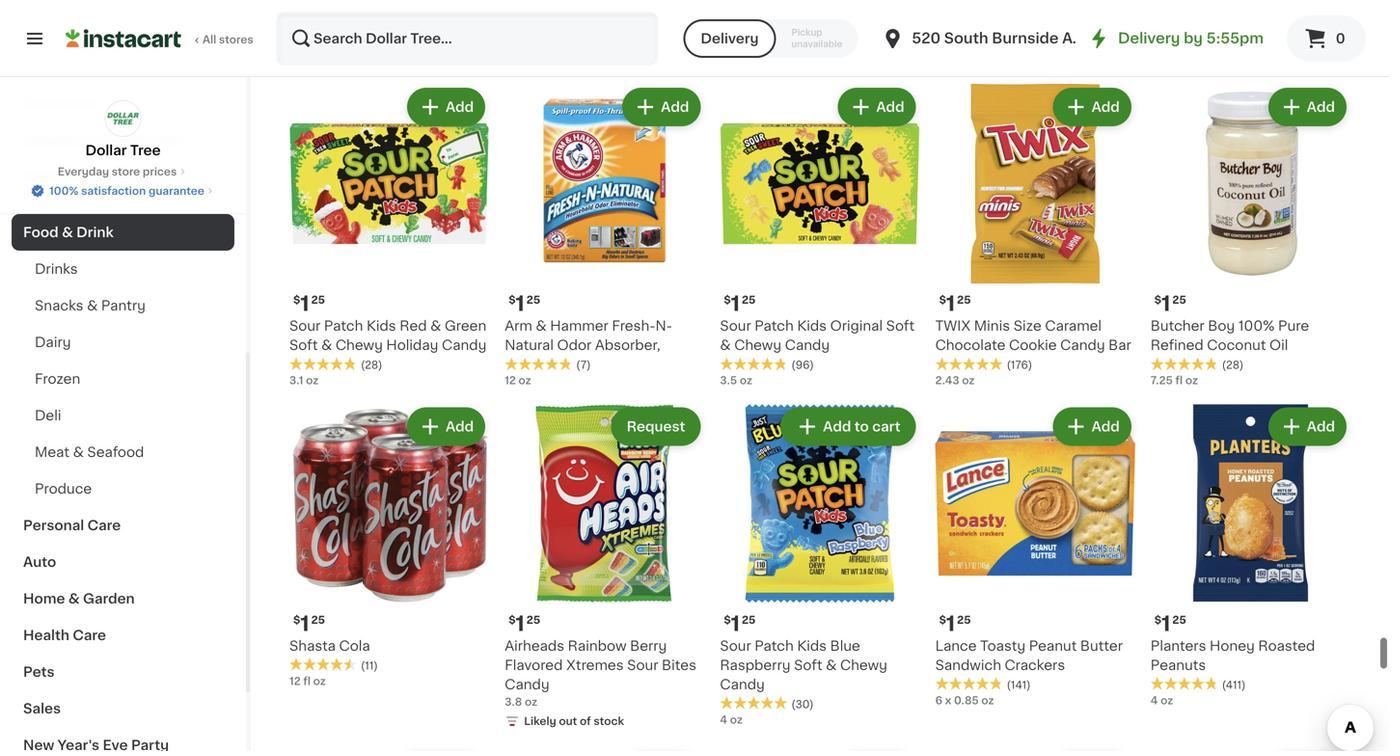 Task type: vqa. For each thing, say whether or not it's contained in the screenshot.
Dinner
no



Task type: describe. For each thing, give the bounding box(es) containing it.
produce
[[35, 483, 92, 496]]

home improvement & hardware link
[[12, 158, 235, 214]]

chocolate
[[936, 339, 1006, 352]]

1 for sour patch kids red & green soft & chewy holiday candy
[[300, 294, 309, 314]]

tree
[[130, 144, 161, 157]]

delivery for delivery
[[701, 32, 759, 45]]

hardware
[[23, 189, 91, 203]]

25 for sour patch kids blue raspberry soft & chewy candy
[[742, 615, 756, 626]]

25 for sour patch kids red & green soft & chewy holiday candy
[[311, 295, 325, 306]]

crackers
[[1005, 659, 1066, 673]]

add button for sour patch kids red & green soft & chewy holiday candy
[[409, 90, 484, 124]]

hammer
[[550, 320, 609, 333]]

$ 1 25 for airheads rainbow berry flavored xtremes sour bites candy
[[509, 614, 541, 634]]

airheads
[[505, 640, 565, 653]]

honey
[[1210, 640, 1255, 653]]

$ 1 25 for lance toasty peanut butter sandwich crackers
[[940, 614, 971, 634]]

food
[[23, 226, 59, 239]]

sour for sour patch kids original soft & chewy candy
[[720, 320, 752, 333]]

(28) for kids
[[361, 360, 383, 371]]

butcher
[[1151, 320, 1205, 333]]

$ 1 25 for planters honey roasted peanuts
[[1155, 614, 1187, 634]]

delivery button
[[684, 19, 776, 58]]

0 vertical spatial fl
[[953, 36, 960, 47]]

1 for shasta cola
[[300, 614, 309, 634]]

pets link
[[12, 654, 235, 691]]

apparel
[[23, 133, 77, 147]]

$ for lance toasty peanut butter sandwich crackers
[[940, 615, 947, 626]]

1 for planters honey roasted peanuts
[[1162, 614, 1171, 634]]

& inside the sour patch kids original soft & chewy candy
[[720, 339, 731, 352]]

6
[[936, 696, 943, 706]]

1 for arm & hammer fresh‐n‐ natural odor absorber,
[[516, 294, 525, 314]]

(141)
[[1007, 680, 1031, 691]]

care for health care
[[73, 629, 106, 643]]

kids for original
[[797, 320, 827, 333]]

34
[[936, 36, 950, 47]]

sales link
[[12, 691, 235, 728]]

0 button
[[1287, 15, 1367, 62]]

soft inside the sour patch kids original soft & chewy candy
[[887, 320, 915, 333]]

& right food
[[62, 226, 73, 239]]

$ for sour patch kids blue raspberry soft & chewy candy
[[724, 615, 731, 626]]

candy inside airheads rainbow berry flavored xtremes sour bites candy 3.8 oz
[[505, 678, 550, 692]]

delivery for delivery by 5:55pm
[[1119, 31, 1181, 45]]

& inside sour patch kids blue raspberry soft & chewy candy
[[826, 659, 837, 673]]

dollar tree logo image
[[105, 100, 141, 137]]

planters honey roasted peanuts
[[1151, 640, 1316, 673]]

shasta
[[290, 640, 336, 653]]

candy inside the sour patch kids original soft & chewy candy
[[785, 339, 830, 352]]

$ 1 25 for sour patch kids red & green soft & chewy holiday candy
[[293, 294, 325, 314]]

snacks
[[35, 299, 84, 313]]

$ for shasta cola
[[293, 615, 300, 626]]

25 for twix minis size caramel chocolate cookie candy bar
[[958, 295, 971, 306]]

6 x 0.85 oz
[[936, 696, 994, 706]]

3.5 oz
[[720, 376, 753, 386]]

airheads rainbow berry flavored xtremes sour bites candy 3.8 oz
[[505, 640, 697, 708]]

request button
[[613, 410, 699, 445]]

patch for chewy
[[755, 320, 794, 333]]

dollar tree
[[85, 144, 161, 157]]

frozen
[[35, 373, 80, 386]]

soft inside sour patch kids blue raspberry soft & chewy candy
[[794, 659, 823, 673]]

2.43
[[936, 376, 960, 386]]

raspberry
[[720, 659, 791, 673]]

25 for sour patch kids original soft & chewy candy
[[742, 295, 756, 306]]

add button for sour patch kids original soft & chewy candy
[[840, 90, 915, 124]]

& inside 'link'
[[81, 133, 92, 147]]

34 fl oz
[[936, 36, 975, 47]]

add to cart
[[823, 420, 901, 434]]

health care
[[23, 629, 106, 643]]

satisfaction
[[81, 186, 146, 196]]

cola
[[339, 640, 370, 653]]

natural
[[505, 339, 554, 352]]

4 oz for sour patch kids blue raspberry soft & chewy candy
[[720, 715, 743, 726]]

$ 1 25 for butcher boy 100% pure refined coconut oil
[[1155, 294, 1187, 314]]

boy
[[1209, 320, 1235, 333]]

add for sour patch kids original soft & chewy candy
[[877, 100, 905, 114]]

$ for sour patch kids red & green soft & chewy holiday candy
[[293, 295, 300, 306]]

$ for butcher boy 100% pure refined coconut oil
[[1155, 295, 1162, 306]]

12 for arm & hammer fresh‐n‐ natural odor absorber,
[[505, 376, 516, 386]]

(31)
[[361, 21, 381, 31]]

meat & seafood
[[35, 446, 144, 459]]

cart
[[873, 420, 901, 434]]

add button for shasta cola
[[409, 410, 484, 445]]

holiday
[[386, 339, 439, 352]]

sour for sour patch kids blue raspberry soft & chewy candy
[[720, 640, 752, 653]]

health care link
[[12, 618, 235, 654]]

garden
[[83, 593, 135, 606]]

apparel & accessories link
[[12, 122, 235, 158]]

add button for arm & hammer fresh‐n‐ natural odor absorber,
[[625, 90, 699, 124]]

likely out of stock
[[524, 716, 624, 727]]

4 for sour patch kids blue raspberry soft & chewy candy
[[720, 715, 728, 726]]

caramel
[[1046, 320, 1102, 333]]

deli
[[35, 409, 61, 423]]

oz inside airheads rainbow berry flavored xtremes sour bites candy 3.8 oz
[[525, 697, 538, 708]]

1 for butcher boy 100% pure refined coconut oil
[[1162, 294, 1171, 314]]

pets
[[23, 666, 54, 679]]

4 oz for planters honey roasted peanuts
[[1151, 696, 1174, 706]]

(96)
[[792, 360, 814, 371]]

everyday store prices link
[[58, 164, 188, 180]]

chewy inside the sour patch kids original soft & chewy candy
[[735, 339, 782, 352]]

flavored
[[505, 659, 563, 673]]

sour patch kids red & green soft & chewy holiday candy
[[290, 320, 487, 352]]

improvement
[[68, 170, 162, 183]]

toasty
[[981, 640, 1026, 653]]

planters
[[1151, 640, 1207, 653]]

request
[[627, 420, 686, 434]]

rainbow
[[568, 640, 627, 653]]

100% inside button
[[49, 186, 79, 196]]

frozen link
[[12, 361, 235, 398]]

5:55pm
[[1207, 31, 1264, 45]]

oz inside 3.1 oz "button"
[[521, 55, 534, 66]]

bites
[[662, 659, 697, 673]]

red
[[400, 320, 427, 333]]

dollar
[[85, 144, 127, 157]]

sour inside airheads rainbow berry flavored xtremes sour bites candy 3.8 oz
[[627, 659, 659, 673]]

12 for shasta cola
[[290, 676, 301, 687]]

service type group
[[684, 19, 858, 58]]

sandwich
[[936, 659, 1002, 673]]

dairy link
[[12, 324, 235, 361]]

x
[[946, 696, 952, 706]]

candy inside sour patch kids blue raspberry soft & chewy candy
[[720, 678, 765, 692]]

candy inside twix minis size caramel chocolate cookie candy bar
[[1061, 339, 1106, 352]]

sour patch kids original soft & chewy candy
[[720, 320, 915, 352]]

1 for sour patch kids original soft & chewy candy
[[731, 294, 740, 314]]

bar
[[1109, 339, 1132, 352]]

patch for &
[[755, 640, 794, 653]]

auto
[[23, 556, 56, 569]]

food & drink
[[23, 226, 114, 239]]

kids for red
[[367, 320, 396, 333]]

1 for airheads rainbow berry flavored xtremes sour bites candy
[[516, 614, 525, 634]]

(11)
[[361, 661, 378, 672]]

electronics
[[23, 97, 102, 110]]

add button for lance toasty peanut butter sandwich crackers
[[1055, 410, 1130, 445]]

patch for soft
[[324, 320, 363, 333]]

lance
[[936, 640, 977, 653]]

candy inside 'sour patch kids red & green soft & chewy holiday candy'
[[442, 339, 487, 352]]

0 horizontal spatial 3.1
[[290, 376, 303, 386]]

apparel & accessories
[[23, 133, 181, 147]]

instacart logo image
[[66, 27, 181, 50]]



Task type: locate. For each thing, give the bounding box(es) containing it.
personal care
[[23, 519, 121, 533]]

$ 1 25 up 'sour patch kids red & green soft & chewy holiday candy'
[[293, 294, 325, 314]]

sour inside sour patch kids blue raspberry soft & chewy candy
[[720, 640, 752, 653]]

1 for lance toasty peanut butter sandwich crackers
[[947, 614, 956, 634]]

& up 3.5
[[720, 339, 731, 352]]

0 vertical spatial 4 oz
[[290, 36, 312, 47]]

prices
[[143, 166, 177, 177]]

add button down 0 button
[[1271, 90, 1345, 124]]

add button down bar
[[1055, 410, 1130, 445]]

1 horizontal spatial 3.1 oz
[[505, 55, 534, 66]]

add button down search field
[[409, 90, 484, 124]]

1 vertical spatial home
[[23, 593, 65, 606]]

kids inside sour patch kids blue raspberry soft & chewy candy
[[797, 640, 827, 653]]

drinks link
[[12, 251, 235, 288]]

kids inside 'sour patch kids red & green soft & chewy holiday candy'
[[367, 320, 396, 333]]

of
[[580, 716, 591, 727]]

0
[[1336, 32, 1346, 45]]

100% up coconut on the top
[[1239, 320, 1275, 333]]

★★★★★
[[290, 18, 357, 31], [290, 18, 357, 31], [720, 18, 788, 31], [720, 18, 788, 31], [936, 18, 1003, 32], [936, 18, 1003, 32], [290, 357, 357, 371], [290, 357, 357, 371], [720, 357, 788, 371], [720, 357, 788, 371], [505, 357, 572, 371], [505, 357, 572, 371], [936, 357, 1003, 371], [936, 357, 1003, 371], [1151, 357, 1219, 371], [1151, 357, 1219, 371], [290, 658, 357, 672], [290, 658, 357, 672], [936, 678, 1003, 691], [936, 678, 1003, 691], [1151, 678, 1219, 691], [1151, 678, 1219, 691], [720, 697, 788, 710], [720, 697, 788, 710]]

add button
[[409, 90, 484, 124], [625, 90, 699, 124], [840, 90, 915, 124], [1055, 90, 1130, 124], [1271, 90, 1345, 124], [409, 410, 484, 445], [1055, 410, 1130, 445], [1271, 410, 1345, 445]]

3.1 oz inside "button"
[[505, 55, 534, 66]]

home for home & garden
[[23, 593, 65, 606]]

1 vertical spatial 4 oz
[[1151, 696, 1174, 706]]

12 down the shasta
[[290, 676, 301, 687]]

$ 1 25 up 3.5 oz at the right
[[724, 294, 756, 314]]

1 (28) from the left
[[361, 360, 383, 371]]

home up health
[[23, 593, 65, 606]]

$ for sour patch kids original soft & chewy candy
[[724, 295, 731, 306]]

1 up "raspberry"
[[731, 614, 740, 634]]

0 vertical spatial (7)
[[792, 21, 807, 31]]

& inside arm & hammer fresh‐n‐ natural odor absorber,
[[536, 320, 547, 333]]

$ for airheads rainbow berry flavored xtremes sour bites candy
[[509, 615, 516, 626]]

likely
[[524, 716, 557, 727]]

4 oz down "raspberry"
[[720, 715, 743, 726]]

drink
[[76, 226, 114, 239]]

1 up planters
[[1162, 614, 1171, 634]]

patch up (96)
[[755, 320, 794, 333]]

1 up twix
[[947, 294, 956, 314]]

100%
[[49, 186, 79, 196], [1239, 320, 1275, 333]]

add for shasta cola
[[446, 420, 474, 434]]

1 horizontal spatial delivery
[[1119, 31, 1181, 45]]

odor
[[557, 339, 592, 352]]

1 horizontal spatial (7)
[[792, 21, 807, 31]]

everyday store prices
[[58, 166, 177, 177]]

add for planters honey roasted peanuts
[[1307, 420, 1336, 434]]

home up 'hardware' in the top of the page
[[23, 170, 65, 183]]

25 up butcher
[[1173, 295, 1187, 306]]

$ 1 25 for sour patch kids blue raspberry soft & chewy candy
[[724, 614, 756, 634]]

care for personal care
[[87, 519, 121, 533]]

0 vertical spatial 3.1
[[505, 55, 519, 66]]

fl right 7.25
[[1176, 376, 1183, 386]]

2 horizontal spatial 4
[[1151, 696, 1159, 706]]

fl right 34
[[953, 36, 960, 47]]

health
[[23, 629, 69, 643]]

25 up twix
[[958, 295, 971, 306]]

candy down caramel
[[1061, 339, 1106, 352]]

$ for planters honey roasted peanuts
[[1155, 615, 1162, 626]]

1 home from the top
[[23, 170, 65, 183]]

3.5
[[720, 376, 738, 386]]

$ for twix minis size caramel chocolate cookie candy bar
[[940, 295, 947, 306]]

520
[[912, 31, 941, 45]]

arm
[[505, 320, 533, 333]]

25 for butcher boy 100% pure refined coconut oil
[[1173, 295, 1187, 306]]

kids up (96)
[[797, 320, 827, 333]]

2 home from the top
[[23, 593, 65, 606]]

25 up 'sour patch kids red & green soft & chewy holiday candy'
[[311, 295, 325, 306]]

100% inside 'butcher boy 100% pure refined coconut oil'
[[1239, 320, 1275, 333]]

sour patch kids blue raspberry soft & chewy candy
[[720, 640, 888, 692]]

100% down everyday
[[49, 186, 79, 196]]

& up everyday
[[81, 133, 92, 147]]

0 horizontal spatial fl
[[303, 676, 311, 687]]

25 up lance
[[958, 615, 971, 626]]

1 horizontal spatial soft
[[794, 659, 823, 673]]

2 horizontal spatial 4 oz
[[1151, 696, 1174, 706]]

fresh‐n‐
[[612, 320, 673, 333]]

2 vertical spatial 4 oz
[[720, 715, 743, 726]]

(7) right the delivery button
[[792, 21, 807, 31]]

(28) down coconut on the top
[[1223, 360, 1244, 371]]

25 up planters
[[1173, 615, 1187, 626]]

$ 1 25 for twix minis size caramel chocolate cookie candy bar
[[940, 294, 971, 314]]

25 up "raspberry"
[[742, 615, 756, 626]]

2 vertical spatial fl
[[303, 676, 311, 687]]

(411)
[[1223, 680, 1246, 691]]

& down blue
[[826, 659, 837, 673]]

(30)
[[792, 700, 814, 710]]

$ 1 25 up "raspberry"
[[724, 614, 756, 634]]

1 vertical spatial 3.1 oz
[[290, 376, 319, 386]]

4 oz right the stores
[[290, 36, 312, 47]]

sour inside 'sour patch kids red & green soft & chewy holiday candy'
[[290, 320, 321, 333]]

all stores link
[[66, 12, 255, 66]]

drinks
[[35, 263, 78, 276]]

dollar tree link
[[85, 100, 161, 160]]

1 up 'arm'
[[516, 294, 525, 314]]

add to cart button
[[783, 410, 915, 445]]

& up guarantee
[[165, 170, 177, 183]]

1 vertical spatial care
[[73, 629, 106, 643]]

candy down flavored
[[505, 678, 550, 692]]

original
[[831, 320, 883, 333]]

1 vertical spatial fl
[[1176, 376, 1183, 386]]

0 vertical spatial 4
[[290, 36, 297, 47]]

4 oz
[[290, 36, 312, 47], [1151, 696, 1174, 706], [720, 715, 743, 726]]

1 up the shasta
[[300, 614, 309, 634]]

2 vertical spatial 4
[[720, 715, 728, 726]]

0 vertical spatial home
[[23, 170, 65, 183]]

pantry
[[101, 299, 146, 313]]

1 horizontal spatial fl
[[953, 36, 960, 47]]

all
[[203, 34, 216, 45]]

arm & hammer fresh‐n‐ natural odor absorber,
[[505, 320, 673, 352]]

add for lance toasty peanut butter sandwich crackers
[[1092, 420, 1120, 434]]

25 for lance toasty peanut butter sandwich crackers
[[958, 615, 971, 626]]

add for twix minis size caramel chocolate cookie candy bar
[[1092, 100, 1120, 114]]

1 for sour patch kids blue raspberry soft & chewy candy
[[731, 614, 740, 634]]

(10)
[[1007, 21, 1027, 31]]

patch inside sour patch kids blue raspberry soft & chewy candy
[[755, 640, 794, 653]]

(28)
[[361, 360, 383, 371], [1223, 360, 1244, 371]]

0 vertical spatial 3.1 oz
[[505, 55, 534, 66]]

25 up the shasta
[[311, 615, 325, 626]]

1 up the airheads
[[516, 614, 525, 634]]

patch inside the sour patch kids original soft & chewy candy
[[755, 320, 794, 333]]

lance toasty peanut butter sandwich crackers
[[936, 640, 1123, 673]]

25 for airheads rainbow berry flavored xtremes sour bites candy
[[527, 615, 541, 626]]

food & drink link
[[12, 214, 235, 251]]

everyday
[[58, 166, 109, 177]]

$
[[293, 295, 300, 306], [724, 295, 731, 306], [509, 295, 516, 306], [940, 295, 947, 306], [1155, 295, 1162, 306], [293, 615, 300, 626], [724, 615, 731, 626], [509, 615, 516, 626], [940, 615, 947, 626], [1155, 615, 1162, 626]]

$ 1 25
[[293, 294, 325, 314], [724, 294, 756, 314], [509, 294, 541, 314], [940, 294, 971, 314], [1155, 294, 1187, 314], [293, 614, 325, 634], [724, 614, 756, 634], [509, 614, 541, 634], [940, 614, 971, 634], [1155, 614, 1187, 634]]

care down produce link on the bottom left of the page
[[87, 519, 121, 533]]

0 horizontal spatial 4 oz
[[290, 36, 312, 47]]

0 horizontal spatial delivery
[[701, 32, 759, 45]]

chewy down blue
[[841, 659, 888, 673]]

& left garden
[[68, 593, 80, 606]]

0.85
[[954, 696, 979, 706]]

care inside "link"
[[73, 629, 106, 643]]

2.43 oz
[[936, 376, 975, 386]]

2 (28) from the left
[[1223, 360, 1244, 371]]

& right red
[[431, 320, 441, 333]]

0 vertical spatial 12
[[505, 376, 516, 386]]

0 horizontal spatial 4
[[290, 36, 297, 47]]

3.8
[[505, 697, 522, 708]]

butter
[[1081, 640, 1123, 653]]

0 horizontal spatial 3.1 oz
[[290, 376, 319, 386]]

fl down the shasta
[[303, 676, 311, 687]]

2 horizontal spatial fl
[[1176, 376, 1183, 386]]

$ 1 25 up the airheads
[[509, 614, 541, 634]]

store
[[112, 166, 140, 177]]

(7)
[[792, 21, 807, 31], [576, 360, 591, 371]]

& left holiday
[[321, 339, 332, 352]]

add button for butcher boy 100% pure refined coconut oil
[[1271, 90, 1345, 124]]

1 vertical spatial 100%
[[1239, 320, 1275, 333]]

1 horizontal spatial 12
[[505, 376, 516, 386]]

fl for shasta cola
[[303, 676, 311, 687]]

25 for arm & hammer fresh‐n‐ natural odor absorber,
[[527, 295, 541, 306]]

sour for sour patch kids red & green soft & chewy holiday candy
[[290, 320, 321, 333]]

& right meat
[[73, 446, 84, 459]]

520 south burnside avenue button
[[881, 12, 1118, 66]]

berry
[[630, 640, 667, 653]]

7.25
[[1151, 376, 1173, 386]]

chewy left holiday
[[336, 339, 383, 352]]

home inside home & garden link
[[23, 593, 65, 606]]

soft inside 'sour patch kids red & green soft & chewy holiday candy'
[[290, 339, 318, 352]]

1 vertical spatial soft
[[290, 339, 318, 352]]

home for home improvement & hardware
[[23, 170, 65, 183]]

1 up 3.5 oz at the right
[[731, 294, 740, 314]]

add button down the 520
[[840, 90, 915, 124]]

add for butcher boy 100% pure refined coconut oil
[[1307, 100, 1336, 114]]

chewy inside sour patch kids blue raspberry soft & chewy candy
[[841, 659, 888, 673]]

stock
[[594, 716, 624, 727]]

None search field
[[276, 12, 659, 66]]

coconut
[[1208, 339, 1267, 352]]

add button down 3.1 oz "button"
[[625, 90, 699, 124]]

$ 1 25 up lance
[[940, 614, 971, 634]]

delivery inside button
[[701, 32, 759, 45]]

4 right the stores
[[290, 36, 297, 47]]

1 horizontal spatial 100%
[[1239, 320, 1275, 333]]

25 for shasta cola
[[311, 615, 325, 626]]

$ 1 25 up the shasta
[[293, 614, 325, 634]]

0 vertical spatial soft
[[887, 320, 915, 333]]

25 up the airheads
[[527, 615, 541, 626]]

0 vertical spatial care
[[87, 519, 121, 533]]

0 horizontal spatial soft
[[290, 339, 318, 352]]

$ 1 25 up twix
[[940, 294, 971, 314]]

kids for blue
[[797, 640, 827, 653]]

1 horizontal spatial chewy
[[735, 339, 782, 352]]

0 horizontal spatial 100%
[[49, 186, 79, 196]]

patch left red
[[324, 320, 363, 333]]

kids inside the sour patch kids original soft & chewy candy
[[797, 320, 827, 333]]

sour inside the sour patch kids original soft & chewy candy
[[720, 320, 752, 333]]

sour
[[290, 320, 321, 333], [720, 320, 752, 333], [720, 640, 752, 653], [627, 659, 659, 673]]

3.1 oz button
[[505, 0, 705, 68]]

oz
[[299, 36, 312, 47], [963, 36, 975, 47], [521, 55, 534, 66], [306, 376, 319, 386], [740, 376, 753, 386], [519, 376, 531, 386], [962, 376, 975, 386], [1186, 376, 1199, 386], [313, 676, 326, 687], [982, 696, 994, 706], [1161, 696, 1174, 706], [525, 697, 538, 708], [730, 715, 743, 726]]

minis
[[974, 320, 1011, 333]]

all stores
[[203, 34, 253, 45]]

1 vertical spatial 12
[[290, 676, 301, 687]]

cookie
[[1009, 339, 1057, 352]]

delivery by 5:55pm link
[[1088, 27, 1264, 50]]

kids left blue
[[797, 640, 827, 653]]

2 vertical spatial soft
[[794, 659, 823, 673]]

add inside add to cart button
[[823, 420, 852, 434]]

3.1 oz
[[505, 55, 534, 66], [290, 376, 319, 386]]

auto link
[[12, 544, 235, 581]]

$ 1 25 for arm & hammer fresh‐n‐ natural odor absorber,
[[509, 294, 541, 314]]

blue
[[831, 640, 861, 653]]

4 down the peanuts
[[1151, 696, 1159, 706]]

xtremes
[[566, 659, 624, 673]]

kids left red
[[367, 320, 396, 333]]

add button for planters honey roasted peanuts
[[1271, 410, 1345, 445]]

100% satisfaction guarantee button
[[30, 180, 216, 199]]

$ 1 25 up 'arm'
[[509, 294, 541, 314]]

1 vertical spatial 3.1
[[290, 376, 303, 386]]

roasted
[[1259, 640, 1316, 653]]

1 up butcher
[[1162, 294, 1171, 314]]

meat
[[35, 446, 70, 459]]

0 horizontal spatial chewy
[[336, 339, 383, 352]]

25 for planters honey roasted peanuts
[[1173, 615, 1187, 626]]

$ for arm & hammer fresh‐n‐ natural odor absorber,
[[509, 295, 516, 306]]

patch inside 'sour patch kids red & green soft & chewy holiday candy'
[[324, 320, 363, 333]]

produce link
[[12, 471, 235, 508]]

3.1 inside "button"
[[505, 55, 519, 66]]

1 vertical spatial 4
[[1151, 696, 1159, 706]]

add button down avenue
[[1055, 90, 1130, 124]]

1 for twix minis size caramel chocolate cookie candy bar
[[947, 294, 956, 314]]

home inside the home improvement & hardware
[[23, 170, 65, 183]]

25 up 'arm'
[[527, 295, 541, 306]]

$ 1 25 up butcher
[[1155, 294, 1187, 314]]

0 vertical spatial 100%
[[49, 186, 79, 196]]

add button for twix minis size caramel chocolate cookie candy bar
[[1055, 90, 1130, 124]]

$ 1 25 for shasta cola
[[293, 614, 325, 634]]

home & garden link
[[12, 581, 235, 618]]

2 horizontal spatial soft
[[887, 320, 915, 333]]

oil
[[1270, 339, 1289, 352]]

absorber,
[[595, 339, 661, 352]]

2 horizontal spatial chewy
[[841, 659, 888, 673]]

guarantee
[[149, 186, 204, 196]]

butcher boy 100% pure refined coconut oil
[[1151, 320, 1310, 352]]

candy up (96)
[[785, 339, 830, 352]]

$ 1 25 for sour patch kids original soft & chewy candy
[[724, 294, 756, 314]]

chewy up 3.5 oz at the right
[[735, 339, 782, 352]]

twix
[[936, 320, 971, 333]]

(28) down 'sour patch kids red & green soft & chewy holiday candy'
[[361, 360, 383, 371]]

add button down "oil"
[[1271, 410, 1345, 445]]

& right 'arm'
[[536, 320, 547, 333]]

1 horizontal spatial 4 oz
[[720, 715, 743, 726]]

(28) for 100%
[[1223, 360, 1244, 371]]

1 horizontal spatial 4
[[720, 715, 728, 726]]

(7) down odor
[[576, 360, 591, 371]]

1 vertical spatial (7)
[[576, 360, 591, 371]]

burnside
[[992, 31, 1059, 45]]

0 horizontal spatial (7)
[[576, 360, 591, 371]]

personal care link
[[12, 508, 235, 544]]

0 horizontal spatial 12
[[290, 676, 301, 687]]

Search field
[[278, 14, 657, 64]]

4 oz down the peanuts
[[1151, 696, 1174, 706]]

snacks & pantry
[[35, 299, 146, 313]]

add for arm & hammer fresh‐n‐ natural odor absorber,
[[661, 100, 689, 114]]

fl for butcher boy 100% pure refined coconut oil
[[1176, 376, 1183, 386]]

0 horizontal spatial (28)
[[361, 360, 383, 371]]

add for sour patch kids red & green soft & chewy holiday candy
[[446, 100, 474, 114]]

& inside the home improvement & hardware
[[165, 170, 177, 183]]

delivery
[[1119, 31, 1181, 45], [701, 32, 759, 45]]

1 horizontal spatial 3.1
[[505, 55, 519, 66]]

$ 1 25 up planters
[[1155, 614, 1187, 634]]

1 horizontal spatial (28)
[[1223, 360, 1244, 371]]

candy down green
[[442, 339, 487, 352]]

1 up 'sour patch kids red & green soft & chewy holiday candy'
[[300, 294, 309, 314]]

patch up "raspberry"
[[755, 640, 794, 653]]

4 down "raspberry"
[[720, 715, 728, 726]]

12 down natural at the top of the page
[[505, 376, 516, 386]]

add button down holiday
[[409, 410, 484, 445]]

& left the pantry in the left of the page
[[87, 299, 98, 313]]

product group
[[290, 84, 489, 389], [505, 84, 705, 389], [720, 84, 920, 389], [936, 84, 1136, 389], [1151, 84, 1351, 389], [290, 404, 489, 689], [505, 404, 705, 733], [720, 404, 920, 728], [936, 404, 1136, 709], [1151, 404, 1351, 709]]

25 up the sour patch kids original soft & chewy candy
[[742, 295, 756, 306]]

1 up lance
[[947, 614, 956, 634]]

avenue
[[1063, 31, 1118, 45]]

4 for planters honey roasted peanuts
[[1151, 696, 1159, 706]]

chewy inside 'sour patch kids red & green soft & chewy holiday candy'
[[336, 339, 383, 352]]

shasta cola
[[290, 640, 370, 653]]

care down home & garden
[[73, 629, 106, 643]]

candy down "raspberry"
[[720, 678, 765, 692]]



